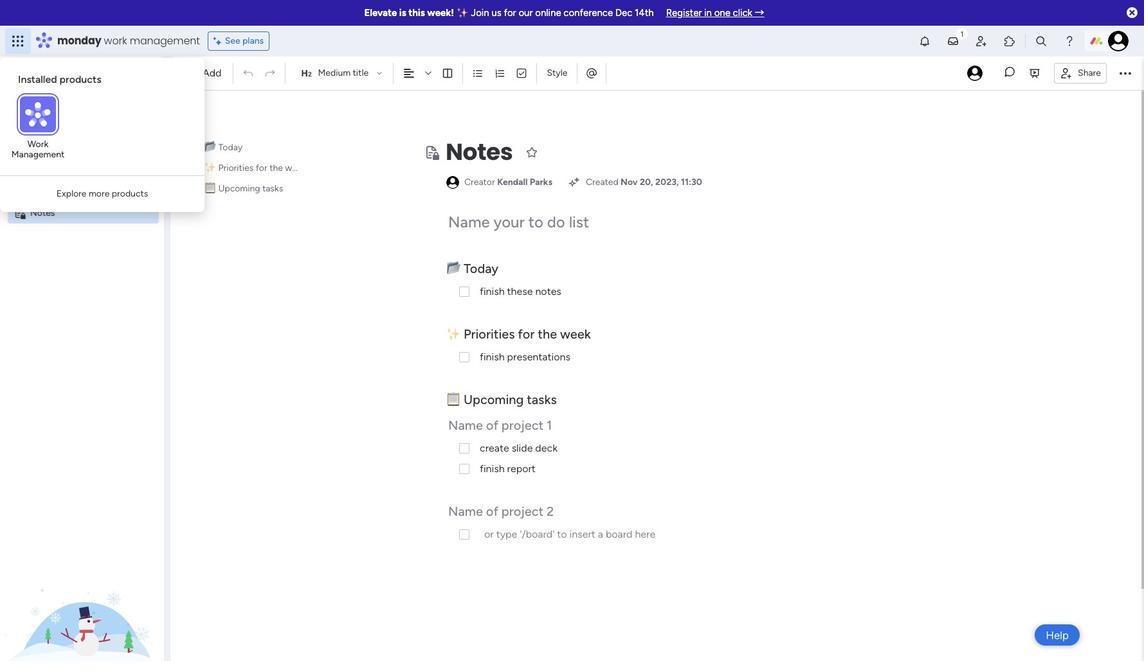 Task type: describe. For each thing, give the bounding box(es) containing it.
1 image
[[956, 26, 968, 41]]

in
[[704, 7, 712, 19]]

dec
[[615, 7, 632, 19]]

inbox image
[[947, 35, 959, 48]]

work for my
[[43, 91, 62, 102]]

add to favorites image
[[526, 146, 539, 159]]

work for monday
[[104, 33, 127, 48]]

1 vertical spatial 📋 upcoming tasks
[[446, 392, 557, 408]]

→
[[755, 7, 764, 19]]

0 horizontal spatial upcoming
[[218, 183, 260, 194]]

online
[[535, 7, 561, 19]]

register in one click → link
[[666, 7, 764, 19]]

checklist image
[[516, 68, 528, 79]]

share
[[1078, 67, 1101, 78]]

main workspace
[[30, 128, 105, 140]]

marketing plan
[[30, 186, 90, 196]]

management
[[11, 149, 64, 160]]

bulleted list image
[[472, 68, 484, 79]]

notes
[[535, 286, 561, 298]]

1 horizontal spatial for
[[504, 7, 516, 19]]

2 vertical spatial for
[[518, 327, 535, 342]]

kendall parks image
[[1108, 31, 1129, 51]]

help button
[[1035, 625, 1080, 646]]

parks
[[530, 177, 552, 188]]

conference
[[564, 7, 613, 19]]

m
[[15, 128, 22, 139]]

products inside button
[[112, 189, 148, 200]]

marketing
[[30, 186, 70, 196]]

layout image
[[442, 68, 454, 79]]

elevate
[[364, 7, 397, 19]]

style button
[[541, 62, 573, 84]]

apps image
[[1003, 35, 1016, 48]]

0 vertical spatial tasks
[[262, 183, 283, 194]]

1 vertical spatial ✨ priorities for the week
[[446, 327, 591, 342]]

click
[[733, 7, 752, 19]]

14th
[[635, 7, 654, 19]]

0 horizontal spatial 📂
[[204, 142, 216, 153]]

notifications image
[[918, 35, 931, 48]]

work management image
[[20, 97, 56, 133]]

private board image
[[424, 145, 439, 160]]

select product image
[[12, 35, 24, 48]]

0 horizontal spatial for
[[256, 163, 267, 174]]

installed products
[[18, 73, 101, 86]]

title
[[353, 68, 369, 78]]

workspace image
[[12, 127, 25, 141]]

this
[[409, 7, 425, 19]]

0 horizontal spatial products
[[60, 73, 101, 86]]

explore
[[56, 189, 86, 200]]

search everything image
[[1035, 35, 1048, 48]]

home button
[[8, 64, 138, 85]]

plan
[[73, 186, 90, 196]]

finish these notes
[[480, 286, 561, 298]]

0 horizontal spatial ✨ priorities for the week
[[204, 163, 306, 174]]

share button
[[1054, 63, 1107, 83]]

these
[[507, 286, 533, 298]]

week!
[[427, 7, 454, 19]]

installed
[[18, 73, 57, 86]]

register
[[666, 7, 702, 19]]

created
[[586, 177, 618, 188]]

create slide deck
[[480, 442, 557, 455]]

presentations
[[507, 351, 570, 363]]

medium title
[[318, 68, 369, 78]]

invite members image
[[975, 35, 988, 48]]

11:30
[[681, 177, 702, 188]]

0 vertical spatial today
[[218, 142, 242, 153]]

1 vertical spatial 📂 today
[[446, 261, 502, 277]]

list box containing marketing plan
[[0, 177, 164, 397]]

us
[[492, 7, 501, 19]]



Task type: vqa. For each thing, say whether or not it's contained in the screenshot.
leftmost Public board icon
no



Task type: locate. For each thing, give the bounding box(es) containing it.
0 vertical spatial week
[[285, 163, 306, 174]]

0 vertical spatial upcoming
[[218, 183, 260, 194]]

📋
[[204, 183, 216, 194], [446, 392, 460, 408]]

notes inside field
[[446, 136, 513, 168]]

style
[[547, 68, 567, 78]]

0 vertical spatial 📋 upcoming tasks
[[204, 183, 283, 194]]

1 vertical spatial priorities
[[464, 327, 515, 342]]

📋 upcoming tasks
[[204, 183, 283, 194], [446, 392, 557, 408]]

notes up "creator"
[[446, 136, 513, 168]]

help image
[[1063, 35, 1076, 48]]

0 horizontal spatial the
[[270, 163, 283, 174]]

products up my work button
[[60, 73, 101, 86]]

📂 today
[[204, 142, 242, 153], [446, 261, 502, 277]]

tasks
[[262, 183, 283, 194], [527, 392, 557, 408]]

0 vertical spatial 📂
[[204, 142, 216, 153]]

the
[[270, 163, 283, 174], [538, 327, 557, 342]]

help
[[1046, 629, 1069, 642]]

0 vertical spatial priorities
[[218, 163, 254, 174]]

work right my
[[43, 91, 62, 102]]

finish for finish these notes
[[480, 286, 505, 298]]

0 horizontal spatial tasks
[[262, 183, 283, 194]]

kendall
[[497, 177, 528, 188]]

Notes field
[[442, 136, 516, 169]]

more
[[89, 189, 110, 200]]

2023,
[[655, 177, 679, 188]]

notes right private board icon
[[30, 207, 55, 218]]

0 vertical spatial the
[[270, 163, 283, 174]]

0 horizontal spatial priorities
[[218, 163, 254, 174]]

for
[[504, 7, 516, 19], [256, 163, 267, 174], [518, 327, 535, 342]]

register in one click →
[[666, 7, 764, 19]]

0 vertical spatial finish
[[480, 286, 505, 298]]

work
[[27, 139, 48, 150]]

deck
[[535, 442, 557, 455]]

0 vertical spatial ✨ priorities for the week
[[204, 163, 306, 174]]

2 vertical spatial ✨
[[446, 327, 460, 342]]

✨
[[456, 7, 469, 19], [204, 163, 216, 174], [446, 327, 460, 342]]

creator
[[464, 177, 495, 188]]

finish
[[480, 286, 505, 298], [480, 351, 505, 363], [480, 463, 505, 475]]

0 vertical spatial notes
[[446, 136, 513, 168]]

join
[[471, 7, 489, 19]]

management
[[130, 33, 200, 48]]

lottie animation element
[[0, 532, 164, 662]]

add button
[[182, 63, 229, 84]]

1 horizontal spatial products
[[112, 189, 148, 200]]

installed products element
[[18, 73, 189, 86]]

0 horizontal spatial notes
[[30, 207, 55, 218]]

create
[[480, 442, 509, 455]]

0 horizontal spatial 📋 upcoming tasks
[[204, 183, 283, 194]]

products
[[60, 73, 101, 86], [112, 189, 148, 200]]

finish for finish presentations
[[480, 351, 505, 363]]

1 vertical spatial upcoming
[[464, 392, 524, 408]]

📂
[[204, 142, 216, 153], [446, 261, 460, 277]]

1 horizontal spatial week
[[560, 327, 591, 342]]

1 vertical spatial 📂
[[446, 261, 460, 277]]

today
[[218, 142, 242, 153], [464, 261, 498, 277]]

products right more
[[112, 189, 148, 200]]

work
[[104, 33, 127, 48], [43, 91, 62, 102]]

nov
[[621, 177, 638, 188]]

1 vertical spatial finish
[[480, 351, 505, 363]]

notes inside list box
[[30, 207, 55, 218]]

see plans
[[225, 35, 264, 46]]

1 horizontal spatial notes
[[446, 136, 513, 168]]

1 vertical spatial ✨
[[204, 163, 216, 174]]

0 vertical spatial 📂 today
[[204, 142, 242, 153]]

2 horizontal spatial for
[[518, 327, 535, 342]]

list box
[[0, 177, 164, 397]]

my work button
[[8, 86, 138, 107]]

Search in workspace field
[[27, 154, 107, 169]]

1 vertical spatial tasks
[[527, 392, 557, 408]]

finish down create
[[480, 463, 505, 475]]

finish left these
[[480, 286, 505, 298]]

work inside button
[[43, 91, 62, 102]]

1 horizontal spatial tasks
[[527, 392, 557, 408]]

slide
[[512, 442, 533, 455]]

one
[[714, 7, 730, 19]]

work right monday
[[104, 33, 127, 48]]

0 vertical spatial 📋
[[204, 183, 216, 194]]

mention image
[[586, 67, 598, 79]]

add
[[203, 67, 222, 79]]

report
[[507, 463, 536, 475]]

created nov 20, 2023, 11:30
[[586, 177, 702, 188]]

see
[[225, 35, 240, 46]]

monday work management
[[57, 33, 200, 48]]

1 horizontal spatial 📋 upcoming tasks
[[446, 392, 557, 408]]

upcoming
[[218, 183, 260, 194], [464, 392, 524, 408]]

creator kendall parks
[[464, 177, 552, 188]]

1 horizontal spatial 📂
[[446, 261, 460, 277]]

v2 ellipsis image
[[1120, 65, 1131, 82]]

✨ priorities for the week
[[204, 163, 306, 174], [446, 327, 591, 342]]

board activity image
[[967, 66, 983, 81]]

0 vertical spatial ✨
[[456, 7, 469, 19]]

home
[[30, 69, 54, 80]]

2 vertical spatial finish
[[480, 463, 505, 475]]

2 finish from the top
[[480, 351, 505, 363]]

1 horizontal spatial work
[[104, 33, 127, 48]]

1 horizontal spatial priorities
[[464, 327, 515, 342]]

0 horizontal spatial today
[[218, 142, 242, 153]]

1 horizontal spatial the
[[538, 327, 557, 342]]

workspace
[[55, 128, 105, 140]]

1 vertical spatial 📋
[[446, 392, 460, 408]]

workspace selection element
[[12, 126, 107, 143]]

1 horizontal spatial upcoming
[[464, 392, 524, 408]]

week
[[285, 163, 306, 174], [560, 327, 591, 342]]

explore more products
[[56, 189, 148, 200]]

1 horizontal spatial 📋
[[446, 392, 460, 408]]

work management
[[11, 139, 64, 160]]

my work
[[28, 91, 62, 102]]

see plans button
[[208, 32, 270, 51]]

main
[[30, 128, 52, 140]]

0 horizontal spatial 📂 today
[[204, 142, 242, 153]]

1 vertical spatial today
[[464, 261, 498, 277]]

our
[[519, 7, 533, 19]]

numbered list image
[[494, 68, 506, 79]]

private board image
[[14, 207, 26, 219]]

3 finish from the top
[[480, 463, 505, 475]]

finish report
[[480, 463, 536, 475]]

20,
[[640, 177, 653, 188]]

1 vertical spatial notes
[[30, 207, 55, 218]]

finish for finish report
[[480, 463, 505, 475]]

medium
[[318, 68, 351, 78]]

1 vertical spatial products
[[112, 189, 148, 200]]

priorities
[[218, 163, 254, 174], [464, 327, 515, 342]]

plans
[[242, 35, 264, 46]]

1 horizontal spatial ✨ priorities for the week
[[446, 327, 591, 342]]

0 vertical spatial for
[[504, 7, 516, 19]]

0 horizontal spatial week
[[285, 163, 306, 174]]

explore more products button
[[51, 184, 153, 205]]

1 vertical spatial the
[[538, 327, 557, 342]]

monday
[[57, 33, 101, 48]]

0 vertical spatial work
[[104, 33, 127, 48]]

elevate is this week! ✨ join us for our online conference dec 14th
[[364, 7, 654, 19]]

1 vertical spatial for
[[256, 163, 267, 174]]

0 horizontal spatial work
[[43, 91, 62, 102]]

0 horizontal spatial 📋
[[204, 183, 216, 194]]

0 vertical spatial products
[[60, 73, 101, 86]]

1 vertical spatial work
[[43, 91, 62, 102]]

1 vertical spatial week
[[560, 327, 591, 342]]

1 finish from the top
[[480, 286, 505, 298]]

notes
[[446, 136, 513, 168], [30, 207, 55, 218]]

finish presentations
[[480, 351, 570, 363]]

is
[[399, 7, 406, 19]]

1 horizontal spatial today
[[464, 261, 498, 277]]

1 horizontal spatial 📂 today
[[446, 261, 502, 277]]

my
[[28, 91, 41, 102]]

lottie animation image
[[0, 532, 164, 662]]

finish left "presentations" on the left of the page
[[480, 351, 505, 363]]



